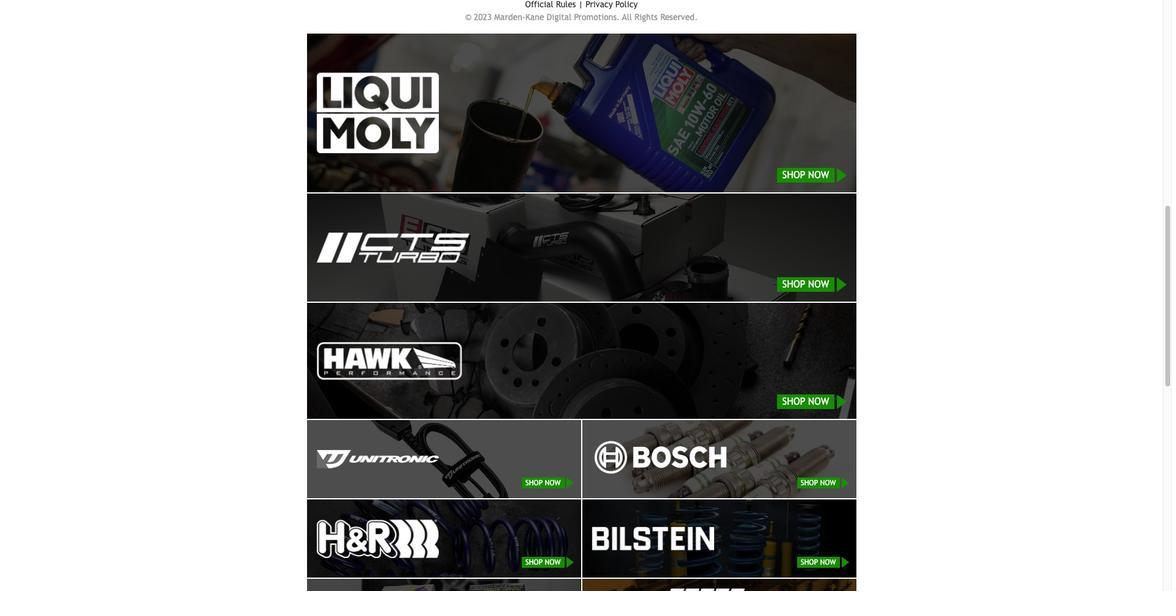 Task type: vqa. For each thing, say whether or not it's contained in the screenshot.
Official Rules link
no



Task type: locate. For each thing, give the bounding box(es) containing it.
kane
[[526, 12, 544, 22]]

liqui moly image
[[317, 73, 439, 153]]

hawk image
[[317, 342, 462, 380]]

©
[[465, 12, 472, 22]]

rights
[[635, 12, 658, 22]]

all
[[622, 12, 632, 22]]

shop
[[783, 169, 806, 181], [783, 279, 806, 290], [783, 396, 806, 408], [526, 479, 543, 488], [801, 479, 819, 488], [526, 558, 543, 567], [801, 558, 819, 567]]

now
[[809, 169, 830, 181], [809, 279, 830, 290], [809, 396, 830, 408], [545, 479, 561, 488], [821, 479, 837, 488], [545, 558, 561, 567], [821, 558, 837, 567]]

shop now link
[[307, 34, 857, 192], [307, 193, 857, 302], [307, 303, 857, 419], [307, 420, 581, 499], [582, 420, 857, 499], [307, 500, 581, 578], [582, 500, 857, 578]]

shop now
[[783, 169, 830, 181], [783, 279, 830, 290], [783, 396, 830, 408], [526, 479, 561, 488], [801, 479, 837, 488], [526, 558, 561, 567], [801, 558, 837, 567]]



Task type: describe. For each thing, give the bounding box(es) containing it.
promotions.
[[574, 12, 620, 22]]

2023
[[474, 12, 492, 22]]

unitronic image
[[317, 450, 439, 469]]

hengst image
[[592, 589, 745, 591]]

© 2023 marden-kane digital promotions. all rights reserved.
[[465, 12, 698, 22]]

reserved.
[[661, 12, 698, 22]]

bilstein image
[[592, 527, 714, 551]]

digital
[[547, 12, 572, 22]]

h&r image
[[317, 520, 439, 558]]

bosch image
[[592, 431, 730, 488]]

cts image
[[317, 232, 469, 263]]

marden-
[[495, 12, 526, 22]]



